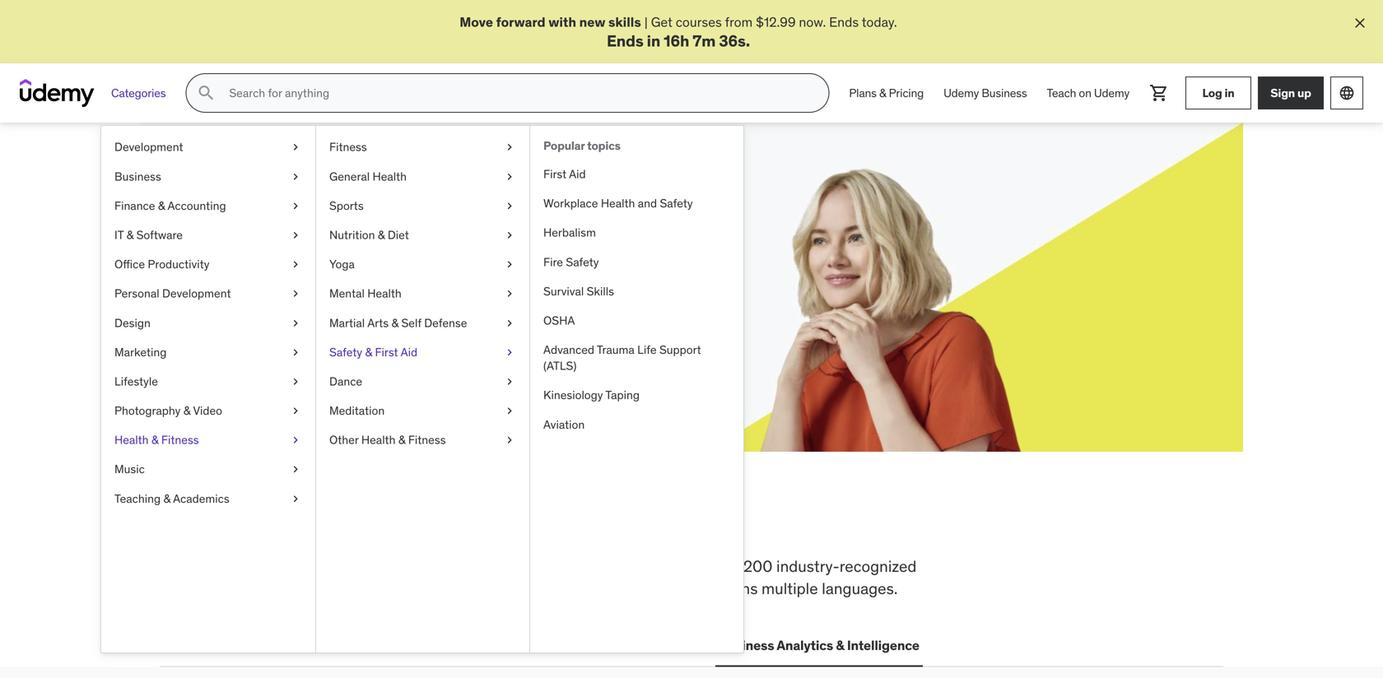 Task type: vqa. For each thing, say whether or not it's contained in the screenshot.
days
no



Task type: locate. For each thing, give the bounding box(es) containing it.
in down the |
[[647, 31, 661, 51]]

2 horizontal spatial business
[[982, 86, 1027, 100]]

udemy right on
[[1094, 86, 1130, 100]]

health inside the safety & first aid element
[[601, 196, 635, 211]]

in up including
[[518, 502, 550, 545]]

as left little
[[451, 235, 464, 252]]

xsmall image inside business link
[[289, 169, 302, 185]]

fitness down the photography & video
[[161, 433, 199, 448]]

0 vertical spatial skills
[[608, 14, 641, 30]]

xsmall image inside it & software link
[[289, 227, 302, 243]]

with left new
[[549, 14, 576, 30]]

science
[[532, 637, 581, 654]]

&
[[879, 86, 886, 100], [158, 198, 165, 213], [126, 228, 134, 242], [378, 228, 385, 242], [391, 316, 399, 330], [365, 345, 372, 360], [183, 403, 190, 418], [151, 433, 159, 448], [398, 433, 405, 448], [163, 491, 171, 506], [836, 637, 844, 654]]

udemy business link
[[934, 73, 1037, 113]]

xsmall image inside teaching & academics link
[[289, 491, 302, 507]]

you
[[368, 502, 427, 545]]

productivity
[[148, 257, 209, 272]]

for right course
[[431, 235, 448, 252]]

it left certifications
[[296, 637, 307, 654]]

kinesiology taping
[[543, 388, 640, 403]]

survival
[[543, 284, 584, 299]]

xsmall image inside fitness link
[[503, 139, 516, 155]]

for up potential
[[298, 194, 336, 229]]

business inside button
[[719, 637, 774, 654]]

1 as from the left
[[451, 235, 464, 252]]

0 vertical spatial with
[[549, 14, 576, 30]]

2 vertical spatial business
[[719, 637, 774, 654]]

& left diet
[[378, 228, 385, 242]]

& down photography on the left bottom of page
[[151, 433, 159, 448]]

languages.
[[822, 579, 898, 598]]

xsmall image for photography & video
[[289, 403, 302, 419]]

1 vertical spatial aid
[[401, 345, 418, 360]]

advanced
[[543, 343, 594, 357]]

xsmall image inside office productivity link
[[289, 257, 302, 273]]

health for mental
[[367, 286, 402, 301]]

1 horizontal spatial aid
[[569, 167, 586, 182]]

health right general
[[373, 169, 407, 184]]

it & software
[[114, 228, 183, 242]]

xsmall image inside design link
[[289, 315, 302, 331]]

sports
[[329, 198, 364, 213]]

xsmall image inside other health & fitness link
[[503, 432, 516, 449]]

it for it & software
[[114, 228, 124, 242]]

skills up supports
[[352, 557, 387, 577]]

1 horizontal spatial and
[[687, 579, 713, 598]]

in inside "link"
[[1225, 85, 1235, 100]]

xsmall image for teaching & academics
[[289, 491, 302, 507]]

recognized
[[840, 557, 917, 577]]

1 vertical spatial your
[[266, 235, 292, 252]]

$12.99
[[756, 14, 796, 30]]

& for pricing
[[879, 86, 886, 100]]

skills for your future expand your potential with a course for as little as $12.99. sale ends today.
[[219, 194, 510, 271]]

& for video
[[183, 403, 190, 418]]

need
[[433, 502, 512, 545]]

1 horizontal spatial your
[[341, 194, 401, 229]]

0 horizontal spatial skills
[[219, 194, 293, 229]]

course
[[388, 235, 428, 252]]

and down the over in the bottom right of the page
[[687, 579, 713, 598]]

xsmall image inside nutrition & diet link
[[503, 227, 516, 243]]

xsmall image inside the health & fitness link
[[289, 432, 302, 449]]

business up finance
[[114, 169, 161, 184]]

health for general
[[373, 169, 407, 184]]

teach on udemy link
[[1037, 73, 1140, 113]]

xsmall image inside lifestyle link
[[289, 374, 302, 390]]

office productivity link
[[101, 250, 315, 279]]

1 horizontal spatial it
[[296, 637, 307, 654]]

fitness down 'meditation' link
[[408, 433, 446, 448]]

xsmall image for it & software
[[289, 227, 302, 243]]

1 horizontal spatial skills
[[587, 284, 614, 299]]

1 vertical spatial first
[[375, 345, 398, 360]]

health for other
[[361, 433, 396, 448]]

development down the categories dropdown button
[[114, 140, 183, 155]]

survival skills link
[[530, 277, 744, 306]]

& down arts
[[365, 345, 372, 360]]

it up office
[[114, 228, 124, 242]]

0 vertical spatial development
[[114, 140, 183, 155]]

2 horizontal spatial safety
[[660, 196, 693, 211]]

xsmall image for finance & accounting
[[289, 198, 302, 214]]

& left video
[[183, 403, 190, 418]]

2 horizontal spatial in
[[1225, 85, 1235, 100]]

diet
[[388, 228, 409, 242]]

workplace health and safety
[[543, 196, 693, 211]]

and inside covering critical workplace skills to technical topics, including prep content for over 200 industry-recognized certifications, our catalog supports well-rounded professional development and spans multiple languages.
[[687, 579, 713, 598]]

advanced trauma life support (atls) link
[[530, 336, 744, 381]]

1 vertical spatial with
[[350, 235, 375, 252]]

aid down self
[[401, 345, 418, 360]]

200
[[743, 557, 773, 577]]

skills inside the safety & first aid element
[[587, 284, 614, 299]]

& for academics
[[163, 491, 171, 506]]

first aid
[[543, 167, 586, 182]]

today. right 'now.'
[[862, 14, 897, 30]]

today. down nutrition
[[325, 254, 361, 271]]

xsmall image for safety & first aid
[[503, 344, 516, 361]]

skills right survival
[[587, 284, 614, 299]]

0 vertical spatial safety
[[660, 196, 693, 211]]

aid down popular topics
[[569, 167, 586, 182]]

communication
[[601, 637, 699, 654]]

xsmall image inside general health link
[[503, 169, 516, 185]]

and down first aid link
[[638, 196, 657, 211]]

0 vertical spatial in
[[647, 31, 661, 51]]

0 vertical spatial today.
[[862, 14, 897, 30]]

0 vertical spatial and
[[638, 196, 657, 211]]

and
[[638, 196, 657, 211], [687, 579, 713, 598]]

for
[[298, 194, 336, 229], [431, 235, 448, 252], [687, 557, 706, 577]]

xsmall image inside personal development link
[[289, 286, 302, 302]]

2 vertical spatial for
[[687, 557, 706, 577]]

development for personal
[[162, 286, 231, 301]]

safety & first aid element
[[529, 126, 744, 653]]

xsmall image for dance
[[503, 374, 516, 390]]

0 horizontal spatial for
[[298, 194, 336, 229]]

up
[[1298, 85, 1311, 100]]

personal development
[[114, 286, 231, 301]]

development down office productivity link in the top of the page
[[162, 286, 231, 301]]

as
[[451, 235, 464, 252], [497, 235, 510, 252]]

and inside 'link'
[[638, 196, 657, 211]]

your up a on the left top of the page
[[341, 194, 401, 229]]

marketing link
[[101, 338, 315, 367]]

xsmall image inside development 'link'
[[289, 139, 302, 155]]

xsmall image inside mental health 'link'
[[503, 286, 516, 302]]

development inside button
[[194, 637, 276, 654]]

1 horizontal spatial fitness
[[329, 140, 367, 155]]

skills inside skills for your future expand your potential with a course for as little as $12.99. sale ends today.
[[219, 194, 293, 229]]

1 horizontal spatial in
[[647, 31, 661, 51]]

workplace health and safety link
[[530, 189, 744, 218]]

xsmall image for martial arts & self defense
[[503, 315, 516, 331]]

xsmall image inside safety & first aid link
[[503, 344, 516, 361]]

xsmall image for development
[[289, 139, 302, 155]]

1 horizontal spatial as
[[497, 235, 510, 252]]

trauma
[[597, 343, 635, 357]]

2 horizontal spatial fitness
[[408, 433, 446, 448]]

udemy right pricing
[[944, 86, 979, 100]]

1 vertical spatial it
[[296, 637, 307, 654]]

safety up dance
[[329, 345, 362, 360]]

xsmall image inside photography & video 'link'
[[289, 403, 302, 419]]

popular topics
[[543, 138, 621, 153]]

& inside button
[[836, 637, 844, 654]]

xsmall image for general health
[[503, 169, 516, 185]]

0 vertical spatial your
[[341, 194, 401, 229]]

1 horizontal spatial ends
[[829, 14, 859, 30]]

1 vertical spatial in
[[1225, 85, 1235, 100]]

photography
[[114, 403, 181, 418]]

& right plans
[[879, 86, 886, 100]]

1 udemy from the left
[[944, 86, 979, 100]]

aid inside first aid link
[[569, 167, 586, 182]]

health right other
[[361, 433, 396, 448]]

with left a on the left top of the page
[[350, 235, 375, 252]]

xsmall image for music
[[289, 462, 302, 478]]

1 vertical spatial safety
[[566, 255, 599, 269]]

1 horizontal spatial today.
[[862, 14, 897, 30]]

place
[[622, 502, 708, 545]]

& inside 'link'
[[183, 403, 190, 418]]

first down popular
[[543, 167, 567, 182]]

first aid link
[[530, 160, 744, 189]]

development right web
[[194, 637, 276, 654]]

on
[[1079, 86, 1092, 100]]

to
[[391, 557, 405, 577]]

business analytics & intelligence button
[[715, 626, 923, 666]]

fire
[[543, 255, 563, 269]]

popular
[[543, 138, 585, 153]]

your
[[341, 194, 401, 229], [266, 235, 292, 252]]

in right log
[[1225, 85, 1235, 100]]

it
[[114, 228, 124, 242], [296, 637, 307, 654]]

xsmall image inside 'meditation' link
[[503, 403, 516, 419]]

xsmall image inside martial arts & self defense link
[[503, 315, 516, 331]]

for left the over in the bottom right of the page
[[687, 557, 706, 577]]

xsmall image inside marketing link
[[289, 344, 302, 361]]

future
[[406, 194, 486, 229]]

as right little
[[497, 235, 510, 252]]

health up arts
[[367, 286, 402, 301]]

business left teach
[[982, 86, 1027, 100]]

yoga
[[329, 257, 355, 272]]

0 horizontal spatial business
[[114, 169, 161, 184]]

2 udemy from the left
[[1094, 86, 1130, 100]]

1 vertical spatial development
[[162, 286, 231, 301]]

1 horizontal spatial for
[[431, 235, 448, 252]]

& for fitness
[[151, 433, 159, 448]]

0 horizontal spatial first
[[375, 345, 398, 360]]

0 horizontal spatial aid
[[401, 345, 418, 360]]

xsmall image
[[289, 169, 302, 185], [289, 198, 302, 214], [503, 227, 516, 243], [503, 257, 516, 273], [503, 286, 516, 302], [289, 315, 302, 331], [503, 315, 516, 331], [289, 344, 302, 361], [503, 374, 516, 390], [503, 403, 516, 419], [503, 432, 516, 449], [289, 462, 302, 478]]

today.
[[862, 14, 897, 30], [325, 254, 361, 271]]

xsmall image
[[289, 139, 302, 155], [503, 139, 516, 155], [503, 169, 516, 185], [503, 198, 516, 214], [289, 227, 302, 243], [289, 257, 302, 273], [289, 286, 302, 302], [503, 344, 516, 361], [289, 374, 302, 390], [289, 403, 302, 419], [289, 432, 302, 449], [289, 491, 302, 507]]

herbalism link
[[530, 218, 744, 248]]

0 vertical spatial it
[[114, 228, 124, 242]]

0 horizontal spatial today.
[[325, 254, 361, 271]]

support
[[659, 343, 701, 357]]

communication button
[[598, 626, 702, 666]]

ends
[[294, 254, 323, 271]]

business for business analytics & intelligence
[[719, 637, 774, 654]]

business for business
[[114, 169, 161, 184]]

1 vertical spatial business
[[114, 169, 161, 184]]

skills
[[608, 14, 641, 30], [273, 502, 362, 545], [352, 557, 387, 577]]

including
[[526, 557, 590, 577]]

& for diet
[[378, 228, 385, 242]]

0 horizontal spatial it
[[114, 228, 124, 242]]

skills left the |
[[608, 14, 641, 30]]

skills up expand
[[219, 194, 293, 229]]

1 vertical spatial for
[[431, 235, 448, 252]]

0 vertical spatial first
[[543, 167, 567, 182]]

forward
[[496, 14, 546, 30]]

0 vertical spatial aid
[[569, 167, 586, 182]]

life
[[637, 343, 657, 357]]

0 horizontal spatial and
[[638, 196, 657, 211]]

safety right fire
[[566, 255, 599, 269]]

2 vertical spatial safety
[[329, 345, 362, 360]]

meditation
[[329, 403, 385, 418]]

0 horizontal spatial as
[[451, 235, 464, 252]]

health for workplace
[[601, 196, 635, 211]]

2 vertical spatial development
[[194, 637, 276, 654]]

safety down first aid link
[[660, 196, 693, 211]]

0 horizontal spatial with
[[350, 235, 375, 252]]

2 vertical spatial skills
[[352, 557, 387, 577]]

1 vertical spatial today.
[[325, 254, 361, 271]]

data science
[[501, 637, 581, 654]]

0 horizontal spatial udemy
[[944, 86, 979, 100]]

get
[[651, 14, 673, 30]]

Search for anything text field
[[226, 79, 809, 107]]

fitness up general
[[329, 140, 367, 155]]

& for accounting
[[158, 198, 165, 213]]

leadership
[[413, 637, 481, 654]]

xsmall image inside sports link
[[503, 198, 516, 214]]

for inside covering critical workplace skills to technical topics, including prep content for over 200 industry-recognized certifications, our catalog supports well-rounded professional development and spans multiple languages.
[[687, 557, 706, 577]]

safety inside 'link'
[[660, 196, 693, 211]]

1 vertical spatial skills
[[587, 284, 614, 299]]

ends
[[829, 14, 859, 30], [607, 31, 644, 51]]

1 horizontal spatial with
[[549, 14, 576, 30]]

multiple
[[762, 579, 818, 598]]

shopping cart with 0 items image
[[1149, 83, 1169, 103]]

lifestyle
[[114, 374, 158, 389]]

& right teaching
[[163, 491, 171, 506]]

0 vertical spatial skills
[[219, 194, 293, 229]]

academics
[[173, 491, 229, 506]]

& right analytics
[[836, 637, 844, 654]]

1 horizontal spatial business
[[719, 637, 774, 654]]

1 horizontal spatial udemy
[[1094, 86, 1130, 100]]

& up office
[[126, 228, 134, 242]]

for for workplace
[[687, 557, 706, 577]]

data
[[501, 637, 530, 654]]

2 vertical spatial in
[[518, 502, 550, 545]]

udemy inside udemy business link
[[944, 86, 979, 100]]

nutrition
[[329, 228, 375, 242]]

other health & fitness
[[329, 433, 446, 448]]

business down spans
[[719, 637, 774, 654]]

it inside it & software link
[[114, 228, 124, 242]]

skills up workplace
[[273, 502, 362, 545]]

other health & fitness link
[[316, 426, 529, 455]]

xsmall image inside yoga link
[[503, 257, 516, 273]]

business link
[[101, 162, 315, 191]]

your up "sale"
[[266, 235, 292, 252]]

taping
[[606, 388, 640, 403]]

xsmall image inside dance link
[[503, 374, 516, 390]]

0 horizontal spatial your
[[266, 235, 292, 252]]

office
[[114, 257, 145, 272]]

1 vertical spatial and
[[687, 579, 713, 598]]

it inside it certifications button
[[296, 637, 307, 654]]

in inside move forward with new skills | get courses from $12.99 now. ends today. ends in 16h 7m 35s .
[[647, 31, 661, 51]]

& left self
[[391, 316, 399, 330]]

first down arts
[[375, 345, 398, 360]]

& right finance
[[158, 198, 165, 213]]

xsmall image inside music link
[[289, 462, 302, 478]]

teaching & academics link
[[101, 484, 315, 514]]

xsmall image inside finance & accounting link
[[289, 198, 302, 214]]

health down first aid link
[[601, 196, 635, 211]]

2 horizontal spatial for
[[687, 557, 706, 577]]

health
[[373, 169, 407, 184], [601, 196, 635, 211], [367, 286, 402, 301], [114, 433, 149, 448], [361, 433, 396, 448]]

sports link
[[316, 191, 529, 221]]



Task type: describe. For each thing, give the bounding box(es) containing it.
.
[[746, 31, 750, 51]]

& for first
[[365, 345, 372, 360]]

today. inside skills for your future expand your potential with a course for as little as $12.99. sale ends today.
[[325, 254, 361, 271]]

plans
[[849, 86, 877, 100]]

close image
[[1352, 15, 1368, 31]]

teach on udemy
[[1047, 86, 1130, 100]]

content
[[629, 557, 683, 577]]

xsmall image for mental health
[[503, 286, 516, 302]]

xsmall image for business
[[289, 169, 302, 185]]

1 horizontal spatial first
[[543, 167, 567, 182]]

1 horizontal spatial safety
[[566, 255, 599, 269]]

choose a language image
[[1339, 85, 1355, 101]]

0 horizontal spatial safety
[[329, 345, 362, 360]]

web development button
[[160, 626, 279, 666]]

health & fitness link
[[101, 426, 315, 455]]

xsmall image for office productivity
[[289, 257, 302, 273]]

with inside move forward with new skills | get courses from $12.99 now. ends today. ends in 16h 7m 35s .
[[549, 14, 576, 30]]

all the skills you need in one place
[[160, 502, 708, 545]]

intelligence
[[847, 637, 920, 654]]

finance
[[114, 198, 155, 213]]

office productivity
[[114, 257, 209, 272]]

xsmall image for fitness
[[503, 139, 516, 155]]

analytics
[[777, 637, 833, 654]]

0 horizontal spatial fitness
[[161, 433, 199, 448]]

udemy image
[[20, 79, 95, 107]]

development inside 'link'
[[114, 140, 183, 155]]

lifestyle link
[[101, 367, 315, 396]]

log in link
[[1186, 77, 1252, 110]]

arts
[[367, 316, 389, 330]]

industry-
[[776, 557, 840, 577]]

move
[[460, 14, 493, 30]]

sign up
[[1271, 85, 1311, 100]]

survival skills
[[543, 284, 614, 299]]

video
[[193, 403, 222, 418]]

covering
[[160, 557, 222, 577]]

finance & accounting
[[114, 198, 226, 213]]

xsmall image for yoga
[[503, 257, 516, 273]]

nutrition & diet
[[329, 228, 409, 242]]

martial arts & self defense link
[[316, 309, 529, 338]]

0 vertical spatial business
[[982, 86, 1027, 100]]

it certifications button
[[292, 626, 396, 666]]

certifications
[[310, 637, 393, 654]]

xsmall image for design
[[289, 315, 302, 331]]

0 horizontal spatial ends
[[607, 31, 644, 51]]

log
[[1203, 85, 1222, 100]]

sign
[[1271, 85, 1295, 100]]

it for it certifications
[[296, 637, 307, 654]]

plans & pricing link
[[839, 73, 934, 113]]

well-
[[406, 579, 440, 598]]

for for your
[[431, 235, 448, 252]]

dance link
[[316, 367, 529, 396]]

& for software
[[126, 228, 134, 242]]

aviation link
[[530, 410, 744, 440]]

it & software link
[[101, 221, 315, 250]]

mental
[[329, 286, 365, 301]]

sale
[[265, 254, 291, 271]]

health up music at the left bottom of page
[[114, 433, 149, 448]]

2 as from the left
[[497, 235, 510, 252]]

meditation link
[[316, 396, 529, 426]]

with inside skills for your future expand your potential with a course for as little as $12.99. sale ends today.
[[350, 235, 375, 252]]

new
[[579, 14, 606, 30]]

topics
[[587, 138, 621, 153]]

professional
[[502, 579, 588, 598]]

now.
[[799, 14, 826, 30]]

health & fitness
[[114, 433, 199, 448]]

today. inside move forward with new skills | get courses from $12.99 now. ends today. ends in 16h 7m 35s .
[[862, 14, 897, 30]]

xsmall image for marketing
[[289, 344, 302, 361]]

sign up link
[[1258, 77, 1324, 110]]

1 vertical spatial skills
[[273, 502, 362, 545]]

development link
[[101, 133, 315, 162]]

safety & first aid link
[[316, 338, 529, 367]]

one
[[557, 502, 616, 545]]

workplace
[[277, 557, 349, 577]]

workplace
[[543, 196, 598, 211]]

aviation
[[543, 417, 585, 432]]

supports
[[340, 579, 402, 598]]

music link
[[101, 455, 315, 484]]

udemy business
[[944, 86, 1027, 100]]

osha
[[543, 313, 575, 328]]

martial arts & self defense
[[329, 316, 467, 330]]

critical
[[226, 557, 273, 577]]

general health
[[329, 169, 407, 184]]

over
[[710, 557, 740, 577]]

dance
[[329, 374, 362, 389]]

(atls)
[[543, 359, 577, 374]]

xsmall image for other health & fitness
[[503, 432, 516, 449]]

general health link
[[316, 162, 529, 191]]

advanced trauma life support (atls)
[[543, 343, 701, 374]]

other
[[329, 433, 359, 448]]

finance & accounting link
[[101, 191, 315, 221]]

xsmall image for meditation
[[503, 403, 516, 419]]

udemy inside teach on udemy 'link'
[[1094, 86, 1130, 100]]

herbalism
[[543, 225, 596, 240]]

defense
[[424, 316, 467, 330]]

submit search image
[[196, 83, 216, 103]]

aid inside safety & first aid link
[[401, 345, 418, 360]]

skills inside move forward with new skills | get courses from $12.99 now. ends today. ends in 16h 7m 35s .
[[608, 14, 641, 30]]

fitness link
[[316, 133, 529, 162]]

spans
[[717, 579, 758, 598]]

general
[[329, 169, 370, 184]]

the
[[214, 502, 267, 545]]

0 horizontal spatial in
[[518, 502, 550, 545]]

self
[[401, 316, 421, 330]]

pricing
[[889, 86, 924, 100]]

development for web
[[194, 637, 276, 654]]

software
[[136, 228, 183, 242]]

all
[[160, 502, 208, 545]]

personal
[[114, 286, 159, 301]]

web
[[163, 637, 191, 654]]

categories
[[111, 86, 166, 100]]

& down 'meditation' link
[[398, 433, 405, 448]]

0 vertical spatial for
[[298, 194, 336, 229]]

xsmall image for nutrition & diet
[[503, 227, 516, 243]]

xsmall image for personal development
[[289, 286, 302, 302]]

xsmall image for sports
[[503, 198, 516, 214]]

web development
[[163, 637, 276, 654]]

xsmall image for health & fitness
[[289, 432, 302, 449]]

|
[[644, 14, 648, 30]]

skills inside covering critical workplace skills to technical topics, including prep content for over 200 industry-recognized certifications, our catalog supports well-rounded professional development and spans multiple languages.
[[352, 557, 387, 577]]

xsmall image for lifestyle
[[289, 374, 302, 390]]



